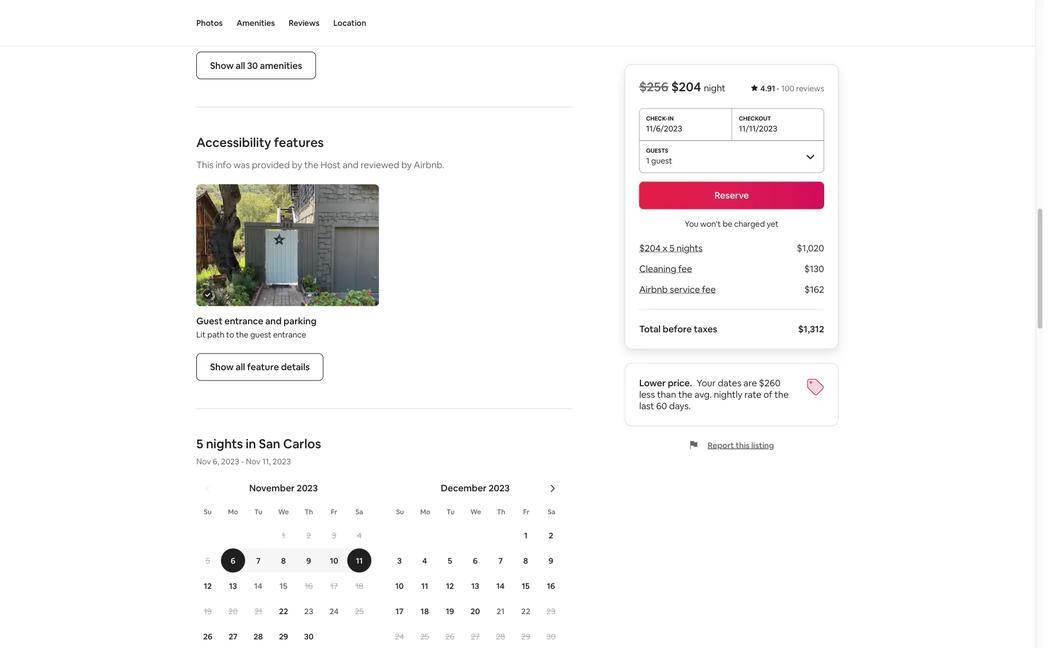Task type: locate. For each thing, give the bounding box(es) containing it.
0 horizontal spatial 24 button
[[322, 599, 347, 623]]

1 show from the top
[[210, 59, 234, 71]]

th down "december 2023"
[[497, 507, 506, 516]]

1 horizontal spatial 9
[[549, 556, 554, 566]]

1 15 from the left
[[280, 581, 288, 591]]

1 vertical spatial nights
[[206, 436, 243, 452]]

0 horizontal spatial 7
[[256, 556, 261, 566]]

1 horizontal spatial 15 button
[[514, 574, 539, 598]]

0 horizontal spatial 13 button
[[221, 574, 246, 598]]

20
[[229, 606, 238, 617], [471, 606, 480, 617]]

0 horizontal spatial 15
[[280, 581, 288, 591]]

2 6 from the left
[[473, 556, 478, 566]]

1 horizontal spatial 29
[[522, 632, 531, 642]]

100
[[782, 83, 795, 94]]

0 vertical spatial guest
[[652, 155, 673, 166]]

1 horizontal spatial 23 button
[[539, 599, 564, 623]]

22 button
[[271, 599, 296, 623], [514, 599, 539, 623]]

by down features
[[292, 159, 302, 171]]

and left parking
[[266, 315, 282, 327]]

fr
[[331, 507, 337, 516], [524, 507, 530, 516]]

30 for second 30 button from the right
[[304, 632, 314, 642]]

0 horizontal spatial by
[[292, 159, 302, 171]]

1 horizontal spatial nov
[[246, 456, 261, 467]]

29 for second 29 button from the left
[[522, 632, 531, 642]]

all left the amenities on the left top of the page
[[236, 59, 245, 71]]

1 for second 1 "button" from right
[[282, 530, 285, 541]]

1 horizontal spatial sa
[[548, 507, 556, 516]]

total
[[640, 323, 661, 335]]

taxes
[[694, 323, 718, 335]]

7
[[256, 556, 261, 566], [499, 556, 503, 566]]

0 horizontal spatial 12 button
[[195, 574, 221, 598]]

guest down 11/6/2023
[[652, 155, 673, 166]]

0 horizontal spatial 9 button
[[296, 549, 322, 573]]

show inside accessibility features region
[[210, 361, 234, 373]]

10 button
[[322, 549, 347, 573], [387, 574, 412, 598]]

1 we from the left
[[278, 507, 289, 516]]

2 20 button from the left
[[463, 599, 488, 623]]

0 horizontal spatial 28
[[254, 632, 263, 642]]

1 horizontal spatial 25
[[421, 632, 430, 642]]

0 horizontal spatial 29 button
[[271, 625, 296, 648]]

26
[[203, 632, 213, 642], [446, 632, 455, 642]]

reviews
[[797, 83, 825, 94]]

2 26 from the left
[[446, 632, 455, 642]]

2 6 button from the left
[[463, 549, 488, 573]]

0 horizontal spatial 12
[[204, 581, 212, 591]]

nov left 6,
[[196, 456, 211, 467]]

13
[[229, 581, 237, 591], [472, 581, 480, 591]]

0 horizontal spatial 17
[[330, 581, 338, 591]]

2 21 button from the left
[[488, 599, 514, 623]]

guest inside dropdown button
[[652, 155, 673, 166]]

2 26 button from the left
[[438, 625, 463, 648]]

3
[[332, 530, 337, 541], [398, 556, 402, 566]]

1 horizontal spatial 21 button
[[488, 599, 514, 623]]

4.91
[[761, 83, 776, 94]]

1 vertical spatial guest
[[250, 329, 271, 340]]

fee right service
[[703, 284, 716, 296]]

1 20 button from the left
[[221, 599, 246, 623]]

entrance up to
[[225, 315, 264, 327]]

2 9 button from the left
[[539, 549, 564, 573]]

december 2023
[[441, 482, 510, 494]]

nights up 6,
[[206, 436, 243, 452]]

21
[[255, 606, 262, 617], [497, 606, 505, 617]]

2 sa from the left
[[548, 507, 556, 516]]

0 horizontal spatial 23 button
[[296, 599, 322, 623]]

0 horizontal spatial 15 button
[[271, 574, 296, 598]]

22 for 2nd 22 button from right
[[279, 606, 288, 617]]

by left airbnb.
[[402, 159, 412, 171]]

1 horizontal spatial 10 button
[[387, 574, 412, 598]]

1 guest
[[647, 155, 673, 166]]

nov
[[196, 456, 211, 467], [246, 456, 261, 467]]

1 horizontal spatial 8 button
[[514, 549, 539, 573]]

1 horizontal spatial 12
[[446, 581, 454, 591]]

1 horizontal spatial 1 button
[[514, 524, 539, 548]]

2 14 from the left
[[497, 581, 505, 591]]

1 2 button from the left
[[296, 524, 322, 548]]

1 vertical spatial 3
[[398, 556, 402, 566]]

11 button
[[347, 549, 372, 573], [412, 574, 438, 598]]

2 28 button from the left
[[488, 625, 514, 648]]

calendar application
[[183, 470, 958, 648]]

2 29 from the left
[[522, 632, 531, 642]]

1 horizontal spatial 23
[[547, 606, 556, 617]]

1 horizontal spatial 21
[[497, 606, 505, 617]]

1 horizontal spatial 26
[[446, 632, 455, 642]]

1 inside dropdown button
[[647, 155, 650, 166]]

23
[[304, 606, 314, 617], [547, 606, 556, 617]]

2 all from the top
[[236, 361, 245, 373]]

2 28 from the left
[[496, 632, 505, 642]]

1 by from the left
[[292, 159, 302, 171]]

26 button
[[195, 625, 221, 648], [438, 625, 463, 648]]

15
[[280, 581, 288, 591], [522, 581, 530, 591]]

5
[[670, 242, 675, 254], [196, 436, 203, 452], [206, 556, 210, 566], [448, 556, 453, 566]]

4
[[357, 530, 362, 541], [423, 556, 427, 566]]

23 button
[[296, 599, 322, 623], [539, 599, 564, 623]]

1 horizontal spatial 4 button
[[412, 549, 438, 573]]

0 vertical spatial 17
[[330, 581, 338, 591]]

1 19 from the left
[[204, 606, 212, 617]]

1 horizontal spatial 16 button
[[539, 574, 564, 598]]

0 horizontal spatial 27 button
[[221, 625, 246, 648]]

9 for first 9 button from right
[[549, 556, 554, 566]]

$204 left night
[[672, 79, 702, 95]]

2 22 from the left
[[522, 606, 531, 617]]

0 horizontal spatial 23
[[304, 606, 314, 617]]

0 horizontal spatial 14
[[254, 581, 263, 591]]

this
[[736, 440, 750, 451]]

1 horizontal spatial 3 button
[[387, 549, 412, 573]]

1 horizontal spatial $204
[[672, 79, 702, 95]]

the right to
[[236, 329, 249, 340]]

1 5 button from the left
[[195, 549, 221, 573]]

1 horizontal spatial guest
[[652, 155, 673, 166]]

1 nov from the left
[[196, 456, 211, 467]]

12
[[204, 581, 212, 591], [446, 581, 454, 591]]

29 for first 29 button
[[279, 632, 288, 642]]

1 28 button from the left
[[246, 625, 271, 648]]

17 button
[[322, 574, 347, 598], [387, 599, 412, 623]]

8 button
[[271, 549, 296, 573], [514, 549, 539, 573]]

2 29 button from the left
[[514, 625, 539, 648]]

tu down november
[[255, 507, 262, 516]]

1 horizontal spatial tu
[[447, 507, 455, 516]]

1 13 from the left
[[229, 581, 237, 591]]

0 vertical spatial 25
[[355, 606, 364, 617]]

0 horizontal spatial we
[[278, 507, 289, 516]]

1 19 button from the left
[[195, 599, 221, 623]]

0 horizontal spatial mo
[[228, 507, 238, 516]]

2 22 button from the left
[[514, 599, 539, 623]]

24 button
[[322, 599, 347, 623], [387, 625, 412, 648]]

and
[[343, 159, 359, 171], [266, 315, 282, 327]]

2 tu from the left
[[447, 507, 455, 516]]

this info was provided by the host and reviewed by airbnb.
[[196, 159, 445, 171]]

1 horizontal spatial 22 button
[[514, 599, 539, 623]]

yet
[[767, 219, 779, 229]]

1 horizontal spatial 17
[[396, 606, 404, 617]]

1 14 button from the left
[[246, 574, 271, 598]]

0 horizontal spatial 1 button
[[271, 524, 296, 548]]

guest entrance and parking lit path to the guest entrance
[[196, 315, 317, 340]]

report
[[708, 440, 735, 451]]

1 9 from the left
[[307, 556, 311, 566]]

1 fr from the left
[[331, 507, 337, 516]]

0 horizontal spatial 25 button
[[347, 599, 372, 623]]

1 2 from the left
[[307, 530, 311, 541]]

14
[[254, 581, 263, 591], [497, 581, 505, 591]]

6 button
[[221, 549, 246, 573], [463, 549, 488, 573]]

nights right x
[[677, 242, 703, 254]]

2 12 from the left
[[446, 581, 454, 591]]

1 vertical spatial 10
[[396, 581, 404, 591]]

2 30 button from the left
[[539, 625, 564, 648]]

to
[[226, 329, 234, 340]]

parking
[[284, 315, 317, 327]]

11 for the topmost 11 button
[[356, 556, 363, 566]]

1 su from the left
[[204, 507, 212, 516]]

1 26 from the left
[[203, 632, 213, 642]]

0 horizontal spatial 3 button
[[322, 524, 347, 548]]

0 horizontal spatial 2
[[307, 530, 311, 541]]

1 horizontal spatial 2 button
[[539, 524, 564, 548]]

x
[[663, 242, 668, 254]]

2 13 button from the left
[[463, 574, 488, 598]]

15 button
[[271, 574, 296, 598], [514, 574, 539, 598]]

2 15 from the left
[[522, 581, 530, 591]]

1 horizontal spatial 9 button
[[539, 549, 564, 573]]

1 horizontal spatial 4
[[423, 556, 427, 566]]

1 horizontal spatial 18
[[421, 606, 429, 617]]

1 23 button from the left
[[296, 599, 322, 623]]

lit path to the guest entrance, verified image image
[[196, 184, 379, 306], [196, 184, 379, 306]]

1 vertical spatial and
[[266, 315, 282, 327]]

all left feature
[[236, 361, 245, 373]]

all
[[236, 59, 245, 71], [236, 361, 245, 373]]

0 horizontal spatial 26
[[203, 632, 213, 642]]

1 horizontal spatial 15
[[522, 581, 530, 591]]

7 button
[[246, 549, 271, 573], [488, 549, 514, 573]]

1 23 from the left
[[304, 606, 314, 617]]

2 12 button from the left
[[438, 574, 463, 598]]

22 for second 22 button
[[522, 606, 531, 617]]

2 9 from the left
[[549, 556, 554, 566]]

1 6 button from the left
[[221, 549, 246, 573]]

show for show all feature details
[[210, 361, 234, 373]]

1 7 button from the left
[[246, 549, 271, 573]]

3 button
[[322, 524, 347, 548], [387, 549, 412, 573]]

2 show from the top
[[210, 361, 234, 373]]

show down photos
[[210, 59, 234, 71]]

1 horizontal spatial 30
[[304, 632, 314, 642]]

0 horizontal spatial 16
[[305, 581, 313, 591]]

2 7 from the left
[[499, 556, 503, 566]]

7 for 2nd 7 button from right
[[256, 556, 261, 566]]

21 for 1st 21 button from the right
[[497, 606, 505, 617]]

1 30 button from the left
[[296, 625, 322, 648]]

th down november 2023
[[305, 507, 313, 516]]

19 for second 19 button from the right
[[204, 606, 212, 617]]

25 for topmost 25 button
[[355, 606, 364, 617]]

0 horizontal spatial th
[[305, 507, 313, 516]]

1 22 from the left
[[279, 606, 288, 617]]

$162
[[805, 284, 825, 296]]

0 vertical spatial 10
[[330, 556, 338, 566]]

guest right to
[[250, 329, 271, 340]]

$204 left x
[[640, 242, 661, 254]]

fee up service
[[679, 263, 693, 275]]

2 19 button from the left
[[438, 599, 463, 623]]

0 vertical spatial 18
[[356, 581, 364, 591]]

28 for 2nd 28 button from the left
[[496, 632, 505, 642]]

11,
[[262, 456, 271, 467]]

1 16 button from the left
[[296, 574, 322, 598]]

1 vertical spatial 4 button
[[412, 549, 438, 573]]

2 23 from the left
[[547, 606, 556, 617]]

avg.
[[695, 389, 712, 401]]

22
[[279, 606, 288, 617], [522, 606, 531, 617]]

1 12 from the left
[[204, 581, 212, 591]]

0 horizontal spatial 21 button
[[246, 599, 271, 623]]

show down path
[[210, 361, 234, 373]]

12 for second 12 button from the right
[[204, 581, 212, 591]]

2 19 from the left
[[446, 606, 454, 617]]

1
[[647, 155, 650, 166], [282, 530, 285, 541], [524, 530, 528, 541]]

entrance down parking
[[273, 329, 306, 340]]

1 horizontal spatial 20
[[471, 606, 480, 617]]

airbnb
[[640, 284, 668, 296]]

0 horizontal spatial 5 button
[[195, 549, 221, 573]]

1 28 from the left
[[254, 632, 263, 642]]

1 21 button from the left
[[246, 599, 271, 623]]

1 16 from the left
[[305, 581, 313, 591]]

1 horizontal spatial 25 button
[[412, 625, 438, 648]]

cleaning
[[640, 263, 677, 275]]

the left avg.
[[679, 389, 693, 401]]

13 button
[[221, 574, 246, 598], [463, 574, 488, 598]]

1 horizontal spatial 13
[[472, 581, 480, 591]]

4 button
[[347, 524, 372, 548], [412, 549, 438, 573]]

all inside accessibility features region
[[236, 361, 245, 373]]

2 16 from the left
[[547, 581, 556, 591]]

features
[[274, 134, 324, 150]]

tu down december
[[447, 507, 455, 516]]

1 horizontal spatial th
[[497, 507, 506, 516]]

11 for the right 11 button
[[422, 581, 429, 591]]

0 horizontal spatial 30
[[247, 59, 258, 71]]

1 1 button from the left
[[271, 524, 296, 548]]

1 horizontal spatial 30 button
[[539, 625, 564, 648]]

16
[[305, 581, 313, 591], [547, 581, 556, 591]]

1 14 from the left
[[254, 581, 263, 591]]

1 13 button from the left
[[221, 574, 246, 598]]

0 vertical spatial 3
[[332, 530, 337, 541]]

1 vertical spatial 11 button
[[412, 574, 438, 598]]

$1,312
[[799, 323, 825, 335]]

$130
[[805, 263, 825, 275]]

airbnb.
[[414, 159, 445, 171]]

we down "december 2023"
[[471, 507, 482, 516]]

2 13 from the left
[[472, 581, 480, 591]]

1 horizontal spatial 19 button
[[438, 599, 463, 623]]

0 vertical spatial 18 button
[[347, 574, 372, 598]]

1 vertical spatial show
[[210, 361, 234, 373]]

all for feature
[[236, 361, 245, 373]]

1 vertical spatial 11
[[422, 581, 429, 591]]

charged
[[735, 219, 765, 229]]

location button
[[334, 0, 367, 46]]

2
[[307, 530, 311, 541], [549, 530, 554, 541]]

1 horizontal spatial 28
[[496, 632, 505, 642]]

1 21 from the left
[[255, 606, 262, 617]]

16 for 2nd 16 button from left
[[547, 581, 556, 591]]

2 7 button from the left
[[488, 549, 514, 573]]

1 horizontal spatial 13 button
[[463, 574, 488, 598]]

16 button
[[296, 574, 322, 598], [539, 574, 564, 598]]

1 horizontal spatial su
[[396, 507, 404, 516]]

2 we from the left
[[471, 507, 482, 516]]

path
[[207, 329, 225, 340]]

0 horizontal spatial 10 button
[[322, 549, 347, 573]]

th
[[305, 507, 313, 516], [497, 507, 506, 516]]

1 7 from the left
[[256, 556, 261, 566]]

we down november 2023
[[278, 507, 289, 516]]

1 th from the left
[[305, 507, 313, 516]]

nov right -
[[246, 456, 261, 467]]

0 horizontal spatial 29
[[279, 632, 288, 642]]

1 horizontal spatial 2
[[549, 530, 554, 541]]

2 1 button from the left
[[514, 524, 539, 548]]

nights inside 5 nights in san carlos nov 6, 2023 - nov 11, 2023
[[206, 436, 243, 452]]

2 14 button from the left
[[488, 574, 514, 598]]

1 horizontal spatial nights
[[677, 242, 703, 254]]

0 horizontal spatial $204
[[640, 242, 661, 254]]

show for show all 30 amenities
[[210, 59, 234, 71]]

1 15 button from the left
[[271, 574, 296, 598]]

details
[[281, 361, 310, 373]]

18
[[356, 581, 364, 591], [421, 606, 429, 617]]

25 button
[[347, 599, 372, 623], [412, 625, 438, 648]]

1 6 from the left
[[231, 556, 236, 566]]

1 all from the top
[[236, 59, 245, 71]]

28
[[254, 632, 263, 642], [496, 632, 505, 642]]

and right host
[[343, 159, 359, 171]]



Task type: describe. For each thing, give the bounding box(es) containing it.
0 vertical spatial 3 button
[[322, 524, 347, 548]]

dates
[[718, 377, 742, 389]]

report this listing button
[[690, 440, 775, 451]]

1 for second 1 "button"
[[524, 530, 528, 541]]

10 for the right 10 button
[[396, 581, 404, 591]]

less
[[640, 389, 655, 401]]

$260
[[760, 377, 781, 389]]

report this listing
[[708, 440, 775, 451]]

21 for second 21 button from the right
[[255, 606, 262, 617]]

nightly
[[714, 389, 743, 401]]

19 for first 19 button from the right
[[446, 606, 454, 617]]

60
[[657, 400, 668, 412]]

2 fr from the left
[[524, 507, 530, 516]]

2 15 button from the left
[[514, 574, 539, 598]]

you won't be charged yet
[[685, 219, 779, 229]]

show all 30 amenities
[[210, 59, 302, 71]]

28 for 2nd 28 button from right
[[254, 632, 263, 642]]

the left host
[[304, 159, 319, 171]]

9 for 1st 9 button
[[307, 556, 311, 566]]

lower price.
[[640, 377, 693, 389]]

0 vertical spatial 11 button
[[347, 549, 372, 573]]

1 sa from the left
[[356, 507, 363, 516]]

guest
[[196, 315, 223, 327]]

13 for 2nd 13 button from right
[[229, 581, 237, 591]]

0 vertical spatial 10 button
[[322, 549, 347, 573]]

2 27 from the left
[[471, 632, 480, 642]]

1 27 button from the left
[[221, 625, 246, 648]]

be
[[723, 219, 733, 229]]

1 vertical spatial $204
[[640, 242, 661, 254]]

show all feature details button
[[196, 354, 324, 381]]

amenities
[[260, 59, 302, 71]]

cleaning fee
[[640, 263, 693, 275]]

reserve button
[[640, 182, 825, 209]]

2023 right "11,"
[[273, 456, 291, 467]]

2 5 button from the left
[[438, 549, 463, 573]]

november 2023
[[249, 482, 318, 494]]

the inside guest entrance and parking lit path to the guest entrance
[[236, 329, 249, 340]]

26 for second 26 "button" from left
[[446, 632, 455, 642]]

23 for 1st 23 "button" from right
[[547, 606, 556, 617]]

reviews button
[[289, 0, 320, 46]]

december
[[441, 482, 487, 494]]

–
[[292, 16, 296, 28]]

6,
[[213, 456, 219, 467]]

$1,020
[[797, 242, 825, 254]]

0 vertical spatial 24
[[330, 606, 339, 617]]

1 guest button
[[640, 140, 825, 173]]

november
[[249, 482, 295, 494]]

0 horizontal spatial entrance
[[225, 315, 264, 327]]

2023 right november
[[297, 482, 318, 494]]

location
[[334, 18, 367, 28]]

2 27 button from the left
[[463, 625, 488, 648]]

price.
[[668, 377, 693, 389]]

23 for 1st 23 "button" from left
[[304, 606, 314, 617]]

1 27 from the left
[[229, 632, 238, 642]]

all for 30
[[236, 59, 245, 71]]

4.91 · 100 reviews
[[761, 83, 825, 94]]

night
[[704, 82, 726, 94]]

1 vertical spatial 17
[[396, 606, 404, 617]]

and inside guest entrance and parking lit path to the guest entrance
[[266, 315, 282, 327]]

1 vertical spatial 25 button
[[412, 625, 438, 648]]

provided
[[252, 159, 290, 171]]

1 20 from the left
[[229, 606, 238, 617]]

carlos
[[283, 436, 321, 452]]

1 horizontal spatial 24 button
[[387, 625, 412, 648]]

feature
[[247, 361, 279, 373]]

the right of
[[775, 389, 789, 401]]

2 20 from the left
[[471, 606, 480, 617]]

was
[[234, 159, 250, 171]]

reviewed
[[361, 159, 400, 171]]

15 for second the 15 button from the right
[[280, 581, 288, 591]]

1 26 button from the left
[[195, 625, 221, 648]]

2 2 from the left
[[549, 530, 554, 541]]

lit
[[196, 329, 206, 340]]

11/11/2023
[[739, 123, 778, 134]]

0 vertical spatial 4 button
[[347, 524, 372, 548]]

30 for 1st 30 button from right
[[547, 632, 556, 642]]

16 for 1st 16 button from the left
[[305, 581, 313, 591]]

1 29 button from the left
[[271, 625, 296, 648]]

1 9 button from the left
[[296, 549, 322, 573]]

·
[[778, 83, 780, 94]]

$256
[[640, 79, 669, 95]]

2 mo from the left
[[421, 507, 431, 516]]

airbnb service fee button
[[640, 284, 716, 296]]

lower
[[640, 377, 666, 389]]

10 for 10 button to the top
[[330, 556, 338, 566]]

1 8 button from the left
[[271, 549, 296, 573]]

1 horizontal spatial 3
[[398, 556, 402, 566]]

photos button
[[196, 0, 223, 46]]

service
[[670, 284, 700, 296]]

2023 left -
[[221, 456, 240, 467]]

private
[[219, 16, 249, 28]]

2 th from the left
[[497, 507, 506, 516]]

listing
[[752, 440, 775, 451]]

15 for first the 15 button from right
[[522, 581, 530, 591]]

photos
[[196, 18, 223, 28]]

1 22 button from the left
[[271, 599, 296, 623]]

7 for 1st 7 button from the right
[[499, 556, 503, 566]]

2 by from the left
[[402, 159, 412, 171]]

1 mo from the left
[[228, 507, 238, 516]]

info
[[216, 159, 232, 171]]

1 horizontal spatial 17 button
[[387, 599, 412, 623]]

show all feature details
[[210, 361, 310, 373]]

$204 x 5 nights button
[[640, 242, 703, 254]]

won't
[[701, 219, 721, 229]]

5 nights in san carlos nov 6, 2023 - nov 11, 2023
[[196, 436, 321, 467]]

-
[[241, 456, 244, 467]]

0 horizontal spatial 17 button
[[322, 574, 347, 598]]

2 nov from the left
[[246, 456, 261, 467]]

this
[[196, 159, 214, 171]]

0 vertical spatial 4
[[357, 530, 362, 541]]

1 vertical spatial 24
[[395, 632, 404, 642]]

1 horizontal spatial 11 button
[[412, 574, 438, 598]]

guest inside guest entrance and parking lit path to the guest entrance
[[250, 329, 271, 340]]

cleaning fee button
[[640, 263, 693, 275]]

accessibility features
[[196, 134, 324, 150]]

1 8 from the left
[[281, 556, 286, 566]]

1 horizontal spatial fee
[[703, 284, 716, 296]]

1 vertical spatial 18
[[421, 606, 429, 617]]

0 vertical spatial 25 button
[[347, 599, 372, 623]]

2023 right december
[[489, 482, 510, 494]]

rate
[[745, 389, 762, 401]]

are
[[744, 377, 758, 389]]

2 su from the left
[[396, 507, 404, 516]]

airbnb service fee
[[640, 284, 716, 296]]

11/6/2023
[[647, 123, 683, 134]]

26 for second 26 "button" from the right
[[203, 632, 213, 642]]

13 for second 13 button from left
[[472, 581, 480, 591]]

fenced
[[319, 16, 349, 28]]

total before taxes
[[640, 323, 718, 335]]

0 horizontal spatial fee
[[679, 263, 693, 275]]

0 vertical spatial 24 button
[[322, 599, 347, 623]]

reserve
[[715, 190, 750, 201]]

before
[[663, 323, 692, 335]]

1 tu from the left
[[255, 507, 262, 516]]

12 for second 12 button
[[446, 581, 454, 591]]

1 vertical spatial 3 button
[[387, 549, 412, 573]]

5 inside 5 nights in san carlos nov 6, 2023 - nov 11, 2023
[[196, 436, 203, 452]]

0 horizontal spatial 18
[[356, 581, 364, 591]]

1 horizontal spatial entrance
[[273, 329, 306, 340]]

0 vertical spatial $204
[[672, 79, 702, 95]]

days.
[[670, 400, 691, 412]]

1 horizontal spatial and
[[343, 159, 359, 171]]

fully
[[298, 16, 317, 28]]

1 vertical spatial 4
[[423, 556, 427, 566]]

host
[[321, 159, 341, 171]]

1 12 button from the left
[[195, 574, 221, 598]]

accessibility features region
[[192, 134, 576, 381]]

1 vertical spatial 18 button
[[412, 599, 438, 623]]

2 23 button from the left
[[539, 599, 564, 623]]

backyard
[[251, 16, 290, 28]]

you
[[685, 219, 699, 229]]

2 8 button from the left
[[514, 549, 539, 573]]

show all 30 amenities button
[[196, 52, 316, 79]]

amenities button
[[237, 0, 275, 46]]

private backyard – fully fenced
[[219, 16, 349, 28]]

amenities
[[237, 18, 275, 28]]

in
[[246, 436, 256, 452]]

last
[[640, 400, 655, 412]]

of
[[764, 389, 773, 401]]

2 2 button from the left
[[539, 524, 564, 548]]

your dates are $260 less than the avg. nightly rate of the last 60 days.
[[640, 377, 789, 412]]

san
[[259, 436, 281, 452]]

than
[[657, 389, 677, 401]]

2 16 button from the left
[[539, 574, 564, 598]]

2 8 from the left
[[524, 556, 529, 566]]

25 for bottom 25 button
[[421, 632, 430, 642]]

$256 $204 night
[[640, 79, 726, 95]]



Task type: vqa. For each thing, say whether or not it's contained in the screenshot.


